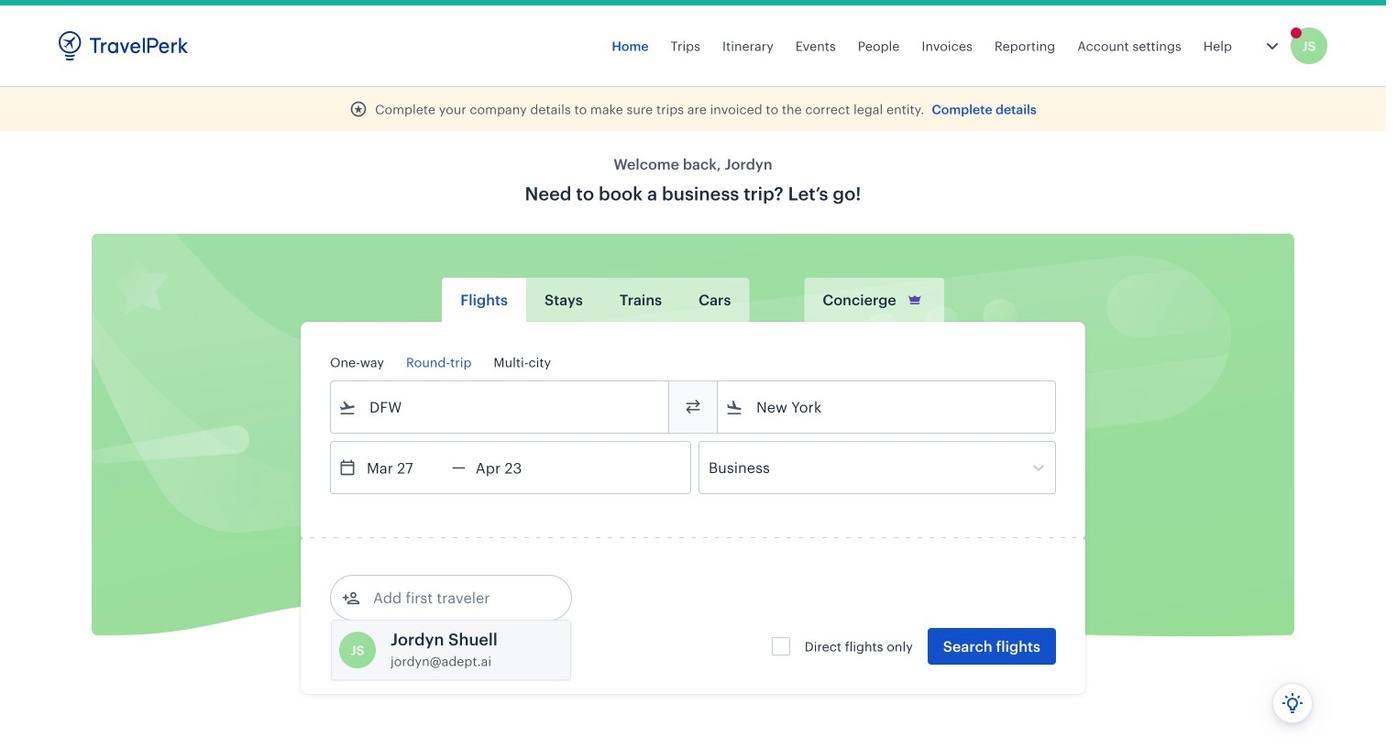 Task type: locate. For each thing, give the bounding box(es) containing it.
To search field
[[744, 393, 1032, 422]]



Task type: describe. For each thing, give the bounding box(es) containing it.
Add first traveler search field
[[360, 583, 551, 613]]

Depart text field
[[357, 442, 452, 493]]

Return text field
[[466, 442, 561, 493]]

From search field
[[357, 393, 645, 422]]



